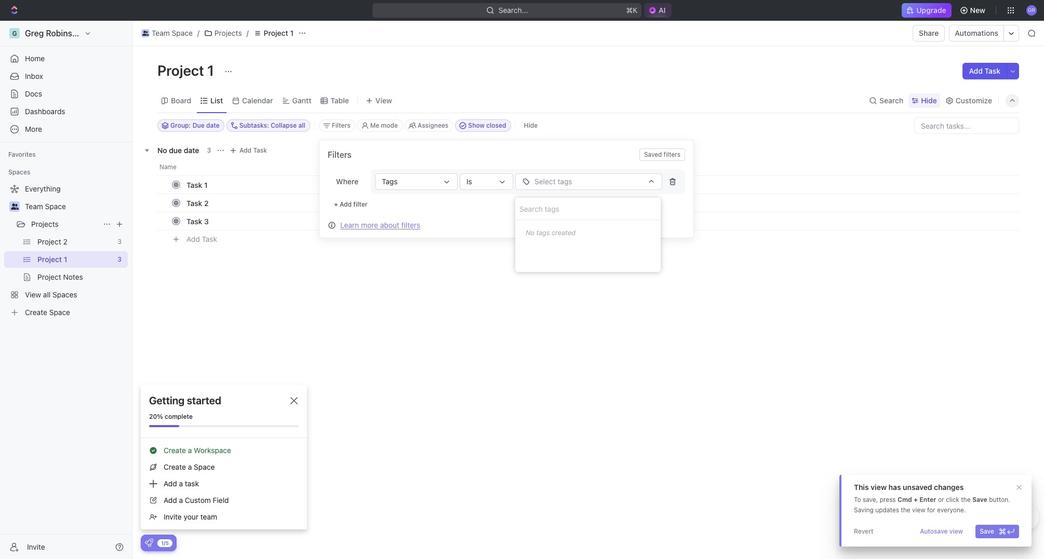 Task type: locate. For each thing, give the bounding box(es) containing it.
0 vertical spatial projects
[[214, 29, 242, 37]]

3 down 2
[[204, 217, 209, 226]]

0 vertical spatial no
[[157, 146, 167, 155]]

project 1 inside the 'project 1' link
[[264, 29, 294, 37]]

0 horizontal spatial add task
[[186, 235, 217, 243]]

0 vertical spatial team space link
[[139, 27, 195, 39]]

task 3 link
[[184, 214, 337, 229]]

‎task inside ‎task 1 link
[[186, 181, 202, 189]]

0 vertical spatial user group image
[[142, 31, 149, 36]]

save down button.
[[980, 528, 994, 536]]

1 ‎task from the top
[[186, 181, 202, 189]]

or
[[938, 496, 944, 504]]

0 horizontal spatial project 1
[[157, 62, 217, 79]]

0 vertical spatial 3
[[207, 146, 211, 154]]

filters
[[664, 151, 680, 158], [401, 221, 420, 229]]

1 horizontal spatial projects link
[[201, 27, 244, 39]]

hide inside hide dropdown button
[[921, 96, 937, 105]]

2 vertical spatial add task
[[186, 235, 217, 243]]

0 horizontal spatial projects link
[[31, 216, 99, 233]]

0 horizontal spatial /
[[197, 29, 199, 37]]

select tags button
[[515, 174, 662, 190]]

projects inside tree
[[31, 220, 59, 229]]

calendar
[[242, 96, 273, 105]]

search
[[879, 96, 903, 105]]

view down everyone.
[[949, 528, 963, 536]]

1 horizontal spatial +
[[914, 496, 918, 504]]

autosave
[[920, 528, 948, 536]]

table link
[[329, 93, 349, 108]]

a for task
[[179, 479, 183, 488]]

0 horizontal spatial invite
[[27, 543, 45, 551]]

space
[[172, 29, 193, 37], [45, 202, 66, 211], [194, 463, 215, 472]]

add task up ‎task 1 link
[[240, 146, 267, 154]]

0 vertical spatial space
[[172, 29, 193, 37]]

0 horizontal spatial filters
[[401, 221, 420, 229]]

favorites button
[[4, 149, 40, 161]]

tree
[[4, 181, 128, 321]]

complete
[[165, 413, 193, 421]]

updates
[[875, 506, 899, 514]]

no for no tags created
[[526, 229, 535, 237]]

1/5
[[161, 540, 169, 546]]

1 / from the left
[[197, 29, 199, 37]]

0 vertical spatial project 1
[[264, 29, 294, 37]]

0 horizontal spatial hide
[[524, 122, 538, 129]]

1 vertical spatial projects link
[[31, 216, 99, 233]]

user group image
[[142, 31, 149, 36], [11, 204, 18, 210]]

task
[[185, 479, 199, 488]]

‎task left 2
[[186, 199, 202, 208]]

0 horizontal spatial projects
[[31, 220, 59, 229]]

1 vertical spatial add task button
[[227, 144, 271, 157]]

1 vertical spatial hide
[[524, 122, 538, 129]]

save inside button
[[980, 528, 994, 536]]

task down ‎task 2
[[186, 217, 202, 226]]

favorites
[[8, 151, 36, 158]]

about
[[380, 221, 399, 229]]

hide
[[921, 96, 937, 105], [524, 122, 538, 129]]

1 horizontal spatial user group image
[[142, 31, 149, 36]]

add left task
[[164, 479, 177, 488]]

0 vertical spatial create
[[164, 446, 186, 455]]

0 horizontal spatial project
[[157, 62, 204, 79]]

0 vertical spatial +
[[334, 201, 338, 208]]

click
[[946, 496, 959, 504]]

tree containing team space
[[4, 181, 128, 321]]

0 vertical spatial save
[[972, 496, 987, 504]]

create for create a workspace
[[164, 446, 186, 455]]

0 vertical spatial invite
[[164, 513, 182, 522]]

1 vertical spatial 3
[[204, 217, 209, 226]]

‎task up ‎task 2
[[186, 181, 202, 189]]

home link
[[4, 50, 128, 67]]

tags left created
[[536, 229, 550, 237]]

0 vertical spatial ‎task
[[186, 181, 202, 189]]

a down add a task
[[179, 496, 183, 505]]

save
[[972, 496, 987, 504], [980, 528, 994, 536]]

view for this
[[871, 483, 887, 492]]

no tags created
[[526, 229, 576, 237]]

tags for select
[[558, 177, 572, 186]]

1 horizontal spatial team
[[152, 29, 170, 37]]

0 vertical spatial add task button
[[963, 63, 1007, 79]]

1 vertical spatial projects
[[31, 220, 59, 229]]

a up create a space
[[188, 446, 192, 455]]

1 vertical spatial create
[[164, 463, 186, 472]]

team space
[[152, 29, 193, 37], [25, 202, 66, 211]]

1 horizontal spatial project 1
[[264, 29, 294, 37]]

1 horizontal spatial /
[[247, 29, 249, 37]]

save,
[[863, 496, 878, 504]]

1 horizontal spatial space
[[172, 29, 193, 37]]

the right 'click'
[[961, 496, 971, 504]]

projects
[[214, 29, 242, 37], [31, 220, 59, 229]]

0 horizontal spatial no
[[157, 146, 167, 155]]

invite inside sidebar navigation
[[27, 543, 45, 551]]

1 horizontal spatial team space link
[[139, 27, 195, 39]]

tags
[[558, 177, 572, 186], [536, 229, 550, 237]]

+ inside 'this view has unsaved changes to save, press cmd + enter or click the save button. saving updates the view for everyone.'
[[914, 496, 918, 504]]

due
[[169, 146, 182, 155]]

0 vertical spatial view
[[871, 483, 887, 492]]

1 vertical spatial team
[[25, 202, 43, 211]]

where
[[336, 177, 358, 186]]

tags inside select tags dropdown button
[[558, 177, 572, 186]]

1 vertical spatial +
[[914, 496, 918, 504]]

a left task
[[179, 479, 183, 488]]

view up the save,
[[871, 483, 887, 492]]

2 vertical spatial view
[[949, 528, 963, 536]]

create a workspace
[[164, 446, 231, 455]]

create up create a space
[[164, 446, 186, 455]]

team inside tree
[[25, 202, 43, 211]]

no left due
[[157, 146, 167, 155]]

2 create from the top
[[164, 463, 186, 472]]

1 horizontal spatial team space
[[152, 29, 193, 37]]

0 horizontal spatial tags
[[536, 229, 550, 237]]

1 horizontal spatial hide
[[921, 96, 937, 105]]

add task button
[[963, 63, 1007, 79], [227, 144, 271, 157], [182, 233, 221, 246]]

1 horizontal spatial the
[[961, 496, 971, 504]]

close image
[[290, 397, 298, 405]]

2 / from the left
[[247, 29, 249, 37]]

1 horizontal spatial invite
[[164, 513, 182, 522]]

1 horizontal spatial no
[[526, 229, 535, 237]]

no for no due date
[[157, 146, 167, 155]]

search...
[[498, 6, 528, 15]]

1 vertical spatial save
[[980, 528, 994, 536]]

3
[[207, 146, 211, 154], [204, 217, 209, 226]]

2 horizontal spatial view
[[949, 528, 963, 536]]

revert
[[854, 528, 874, 536]]

select
[[535, 177, 556, 186]]

customize
[[956, 96, 992, 105]]

task inside task 3 link
[[186, 217, 202, 226]]

1 vertical spatial tags
[[536, 229, 550, 237]]

add left filter
[[340, 201, 352, 208]]

20%
[[149, 413, 163, 421]]

⌘k
[[626, 6, 637, 15]]

1 vertical spatial add task
[[240, 146, 267, 154]]

1 vertical spatial view
[[912, 506, 925, 514]]

upgrade link
[[902, 3, 951, 18]]

1 vertical spatial team space
[[25, 202, 66, 211]]

0 horizontal spatial team space
[[25, 202, 66, 211]]

save left button.
[[972, 496, 987, 504]]

0 horizontal spatial team
[[25, 202, 43, 211]]

1 vertical spatial invite
[[27, 543, 45, 551]]

1 create from the top
[[164, 446, 186, 455]]

no left created
[[526, 229, 535, 237]]

+
[[334, 201, 338, 208], [914, 496, 918, 504]]

cmd
[[898, 496, 912, 504]]

filters right saved
[[664, 151, 680, 158]]

tags for no
[[536, 229, 550, 237]]

new
[[970, 6, 985, 15]]

customize button
[[942, 93, 995, 108]]

invite
[[164, 513, 182, 522], [27, 543, 45, 551]]

project inside the 'project 1' link
[[264, 29, 288, 37]]

task up customize
[[985, 66, 1000, 75]]

0 horizontal spatial the
[[901, 506, 910, 514]]

getting
[[149, 395, 185, 407]]

1 vertical spatial no
[[526, 229, 535, 237]]

project 1 link
[[251, 27, 296, 39]]

has
[[889, 483, 901, 492]]

0 horizontal spatial space
[[45, 202, 66, 211]]

view for autosave
[[949, 528, 963, 536]]

0 horizontal spatial team space link
[[25, 198, 126, 215]]

1 horizontal spatial tags
[[558, 177, 572, 186]]

select tags
[[535, 177, 572, 186]]

0 horizontal spatial user group image
[[11, 204, 18, 210]]

1 vertical spatial space
[[45, 202, 66, 211]]

0 vertical spatial hide
[[921, 96, 937, 105]]

1 vertical spatial user group image
[[11, 204, 18, 210]]

‎task inside ‎task 2 link
[[186, 199, 202, 208]]

view inside button
[[949, 528, 963, 536]]

a up task
[[188, 463, 192, 472]]

0 vertical spatial tags
[[558, 177, 572, 186]]

1 horizontal spatial view
[[912, 506, 925, 514]]

the down cmd
[[901, 506, 910, 514]]

0 horizontal spatial view
[[871, 483, 887, 492]]

+ right cmd
[[914, 496, 918, 504]]

started
[[187, 395, 221, 407]]

1 vertical spatial ‎task
[[186, 199, 202, 208]]

dashboards link
[[4, 103, 128, 120]]

user group image inside the team space link
[[142, 31, 149, 36]]

learn more about filters link
[[340, 221, 420, 229]]

1 horizontal spatial filters
[[664, 151, 680, 158]]

task
[[985, 66, 1000, 75], [253, 146, 267, 154], [186, 217, 202, 226], [202, 235, 217, 243]]

projects link
[[201, 27, 244, 39], [31, 216, 99, 233]]

view left for
[[912, 506, 925, 514]]

+ left filter
[[334, 201, 338, 208]]

1 horizontal spatial project
[[264, 29, 288, 37]]

create
[[164, 446, 186, 455], [164, 463, 186, 472]]

add task button up ‎task 1 link
[[227, 144, 271, 157]]

team
[[152, 29, 170, 37], [25, 202, 43, 211]]

gantt link
[[290, 93, 311, 108]]

table
[[331, 96, 349, 105]]

3 right date
[[207, 146, 211, 154]]

add task up customize
[[969, 66, 1000, 75]]

assignees
[[418, 122, 448, 129]]

gantt
[[292, 96, 311, 105]]

workspace
[[194, 446, 231, 455]]

2 horizontal spatial space
[[194, 463, 215, 472]]

0 vertical spatial project
[[264, 29, 288, 37]]

1 vertical spatial filters
[[401, 221, 420, 229]]

create up add a task
[[164, 463, 186, 472]]

/
[[197, 29, 199, 37], [247, 29, 249, 37]]

list
[[210, 96, 223, 105]]

1 vertical spatial team space link
[[25, 198, 126, 215]]

share
[[919, 29, 939, 37]]

add task down task 3
[[186, 235, 217, 243]]

add up ‎task 1 link
[[240, 146, 252, 154]]

2
[[204, 199, 209, 208]]

0 vertical spatial team space
[[152, 29, 193, 37]]

project
[[264, 29, 288, 37], [157, 62, 204, 79]]

learn
[[340, 221, 359, 229]]

0 vertical spatial add task
[[969, 66, 1000, 75]]

tags right select
[[558, 177, 572, 186]]

2 ‎task from the top
[[186, 199, 202, 208]]

1 horizontal spatial add task
[[240, 146, 267, 154]]

1 horizontal spatial add task button
[[227, 144, 271, 157]]

add task button down task 3
[[182, 233, 221, 246]]

0 vertical spatial projects link
[[201, 27, 244, 39]]

add a task
[[164, 479, 199, 488]]

tree inside sidebar navigation
[[4, 181, 128, 321]]

add task button up customize
[[963, 63, 1007, 79]]

filters right 'about'
[[401, 221, 420, 229]]

search button
[[866, 93, 907, 108]]

1 vertical spatial project 1
[[157, 62, 217, 79]]

0 horizontal spatial add task button
[[182, 233, 221, 246]]



Task type: describe. For each thing, give the bounding box(es) containing it.
add a custom field
[[164, 496, 229, 505]]

enter
[[920, 496, 936, 504]]

1 horizontal spatial projects
[[214, 29, 242, 37]]

docs link
[[4, 86, 128, 102]]

filter
[[353, 201, 368, 208]]

invite your team
[[164, 513, 217, 522]]

changes
[[934, 483, 964, 492]]

0 vertical spatial 1
[[290, 29, 294, 37]]

‎task 1
[[186, 181, 208, 189]]

2 vertical spatial 1
[[204, 181, 208, 189]]

create for create a space
[[164, 463, 186, 472]]

‎task 2
[[186, 199, 209, 208]]

this view has unsaved changes to save, press cmd + enter or click the save button. saving updates the view for everyone.
[[854, 483, 1010, 514]]

created
[[552, 229, 576, 237]]

inbox link
[[4, 68, 128, 85]]

everyone.
[[937, 506, 966, 514]]

user group image inside tree
[[11, 204, 18, 210]]

autosave view
[[920, 528, 963, 536]]

onboarding checklist button element
[[145, 539, 153, 548]]

hide inside hide button
[[524, 122, 538, 129]]

inbox
[[25, 72, 43, 81]]

2 horizontal spatial add task
[[969, 66, 1000, 75]]

calendar link
[[240, 93, 273, 108]]

20% complete
[[149, 413, 193, 421]]

task down task 3
[[202, 235, 217, 243]]

a for space
[[188, 463, 192, 472]]

hide button
[[909, 93, 940, 108]]

Search tasks... text field
[[915, 118, 1019, 134]]

unsaved
[[903, 483, 932, 492]]

saving
[[854, 506, 874, 514]]

for
[[927, 506, 935, 514]]

1 vertical spatial the
[[901, 506, 910, 514]]

add up customize
[[969, 66, 983, 75]]

Search tags text field
[[515, 198, 661, 220]]

2 horizontal spatial add task button
[[963, 63, 1007, 79]]

filters button
[[319, 119, 355, 132]]

sidebar navigation
[[0, 21, 132, 559]]

‎task for ‎task 1
[[186, 181, 202, 189]]

create a space
[[164, 463, 215, 472]]

date
[[184, 146, 199, 155]]

0 vertical spatial filters
[[664, 151, 680, 158]]

2 vertical spatial add task button
[[182, 233, 221, 246]]

invite for invite
[[27, 543, 45, 551]]

assignees button
[[405, 119, 453, 132]]

1 vertical spatial 1
[[207, 62, 214, 79]]

team space inside tree
[[25, 202, 66, 211]]

to
[[854, 496, 861, 504]]

+ add filter
[[334, 201, 368, 208]]

automations button
[[950, 25, 1004, 41]]

task up ‎task 1 link
[[253, 146, 267, 154]]

board link
[[169, 93, 191, 108]]

onboarding checklist button image
[[145, 539, 153, 548]]

team
[[200, 513, 217, 522]]

1 vertical spatial project
[[157, 62, 204, 79]]

share button
[[913, 25, 945, 42]]

field
[[213, 496, 229, 505]]

a for custom
[[179, 496, 183, 505]]

‎task for ‎task 2
[[186, 199, 202, 208]]

0 vertical spatial the
[[961, 496, 971, 504]]

dashboards
[[25, 107, 65, 116]]

0 horizontal spatial +
[[334, 201, 338, 208]]

‎task 1 link
[[184, 177, 337, 192]]

saved
[[644, 151, 662, 158]]

learn more about filters
[[340, 221, 420, 229]]

space inside sidebar navigation
[[45, 202, 66, 211]]

this
[[854, 483, 869, 492]]

filters
[[332, 122, 350, 129]]

board
[[171, 96, 191, 105]]

task 3
[[186, 217, 209, 226]]

save inside 'this view has unsaved changes to save, press cmd + enter or click the save button. saving updates the view for everyone.'
[[972, 496, 987, 504]]

button.
[[989, 496, 1010, 504]]

your
[[184, 513, 198, 522]]

press
[[880, 496, 896, 504]]

add down task 3
[[186, 235, 200, 243]]

hide button
[[520, 119, 542, 132]]

getting started
[[149, 395, 221, 407]]

save button
[[976, 525, 1019, 539]]

autosave view button
[[916, 525, 967, 539]]

0 vertical spatial team
[[152, 29, 170, 37]]

docs
[[25, 89, 42, 98]]

list link
[[208, 93, 223, 108]]

add down add a task
[[164, 496, 177, 505]]

saved filters
[[644, 151, 680, 158]]

custom
[[185, 496, 211, 505]]

more
[[361, 221, 378, 229]]

invite for invite your team
[[164, 513, 182, 522]]

no due date
[[157, 146, 199, 155]]

a for workspace
[[188, 446, 192, 455]]

new button
[[956, 2, 992, 19]]

‎task 2 link
[[184, 196, 337, 211]]

automations
[[955, 29, 998, 37]]

spaces
[[8, 168, 30, 176]]

2 vertical spatial space
[[194, 463, 215, 472]]



Task type: vqa. For each thing, say whether or not it's contained in the screenshot.
1
yes



